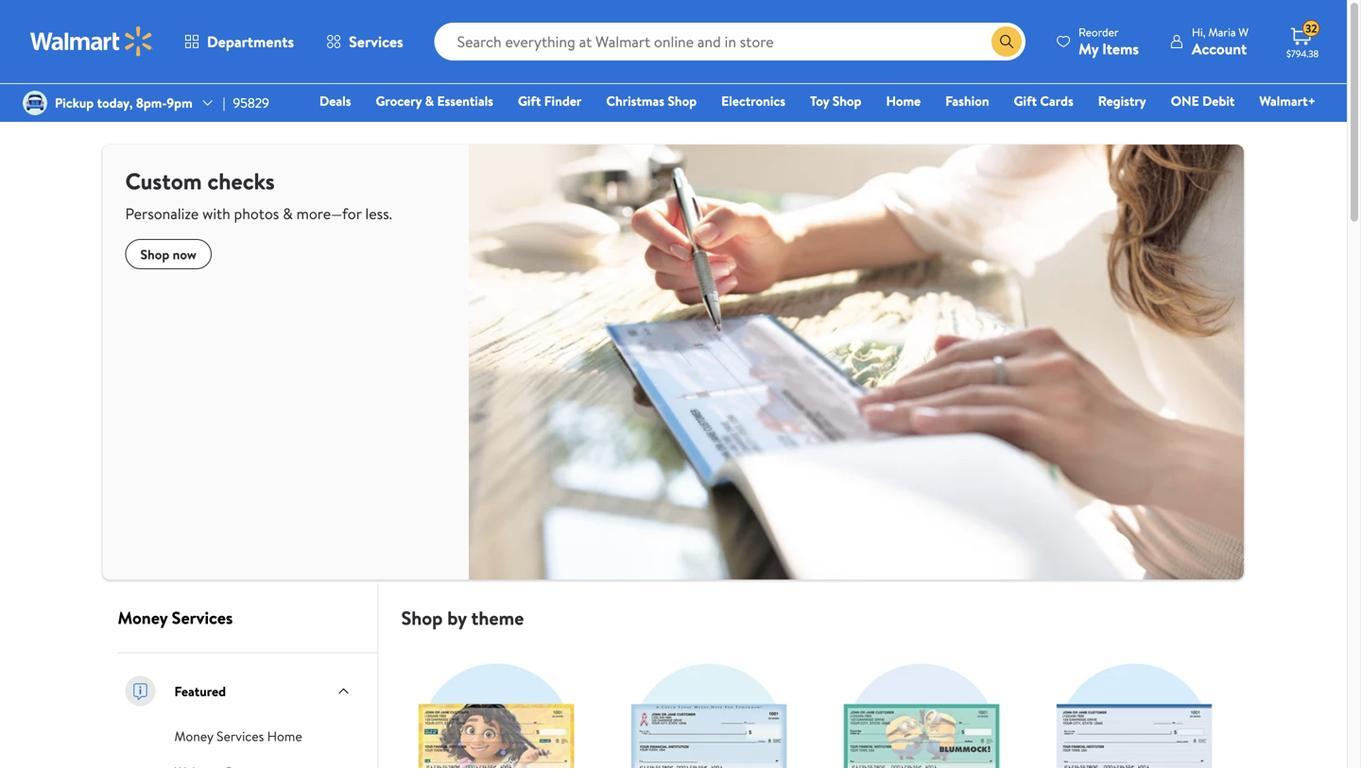 Task type: vqa. For each thing, say whether or not it's contained in the screenshot.
TOY SHOP link
yes



Task type: locate. For each thing, give the bounding box(es) containing it.
shop now link
[[125, 239, 212, 269]]

christmas shop
[[606, 92, 697, 110]]

less.
[[365, 203, 392, 224]]

services up grocery in the top left of the page
[[349, 31, 403, 52]]

services inside popup button
[[349, 31, 403, 52]]

1 horizontal spatial &
[[425, 92, 434, 110]]

gift cards link
[[1005, 91, 1082, 111]]

electronics link
[[713, 91, 794, 111]]

2 gift from the left
[[1014, 92, 1037, 110]]

custom checks personalize with photos & more—for less.
[[125, 165, 392, 224]]

shop left now
[[140, 245, 169, 263]]

grocery & essentials link
[[367, 91, 502, 111]]

gift left finder
[[518, 92, 541, 110]]

hi,
[[1192, 24, 1206, 40]]

0 horizontal spatial &
[[283, 203, 293, 224]]

0 horizontal spatial money
[[118, 607, 168, 630]]

debit
[[1203, 92, 1235, 110]]

1 vertical spatial home
[[267, 728, 302, 746]]

featured
[[174, 682, 226, 701]]

8pm-
[[136, 94, 167, 112]]

0 vertical spatial services
[[349, 31, 403, 52]]

1 vertical spatial services
[[172, 607, 233, 630]]

1 gift from the left
[[518, 92, 541, 110]]

fashion link
[[937, 91, 998, 111]]

0 vertical spatial money
[[118, 607, 168, 630]]

shop
[[668, 92, 697, 110], [833, 92, 862, 110], [140, 245, 169, 263], [401, 605, 443, 632]]

services
[[349, 31, 403, 52], [172, 607, 233, 630], [217, 728, 264, 746]]

32
[[1306, 21, 1317, 37]]

services up featured
[[172, 607, 233, 630]]

walmart+ link
[[1251, 91, 1324, 111]]

& inside custom checks personalize with photos & more—for less.
[[283, 203, 293, 224]]

more—for
[[296, 203, 362, 224]]

& inside grocery & essentials link
[[425, 92, 434, 110]]

& right grocery in the top left of the page
[[425, 92, 434, 110]]

$794.38
[[1287, 47, 1319, 60]]

items
[[1102, 38, 1139, 59]]

9pm
[[167, 94, 193, 112]]

gift finder link
[[509, 91, 590, 111]]

hi, maria w account
[[1192, 24, 1249, 59]]

deals link
[[311, 91, 360, 111]]

1 horizontal spatial home
[[886, 92, 921, 110]]

1 horizontal spatial money
[[174, 728, 213, 746]]

Search search field
[[434, 23, 1026, 60]]

shop left by
[[401, 605, 443, 632]]

today,
[[97, 94, 133, 112]]

 image
[[23, 91, 47, 115]]

custom
[[125, 165, 202, 197]]

1 vertical spatial &
[[283, 203, 293, 224]]

money for money services
[[118, 607, 168, 630]]

money up the featured icon
[[118, 607, 168, 630]]

shop by theme
[[401, 605, 524, 632]]

0 horizontal spatial gift
[[518, 92, 541, 110]]

money
[[118, 607, 168, 630], [174, 728, 213, 746]]

0 vertical spatial &
[[425, 92, 434, 110]]

gift
[[518, 92, 541, 110], [1014, 92, 1037, 110]]

fashion
[[945, 92, 989, 110]]

0 horizontal spatial home
[[267, 728, 302, 746]]

1 vertical spatial money
[[174, 728, 213, 746]]

walmart+
[[1259, 92, 1316, 110]]

& right photos
[[283, 203, 293, 224]]

0 vertical spatial home
[[886, 92, 921, 110]]

personalize
[[125, 203, 199, 224]]

services down featured
[[217, 728, 264, 746]]

2 vertical spatial services
[[217, 728, 264, 746]]

toy shop
[[810, 92, 862, 110]]

home
[[886, 92, 921, 110], [267, 728, 302, 746]]

services button
[[310, 19, 419, 64]]

money inside money services home link
[[174, 728, 213, 746]]

gift finder
[[518, 92, 582, 110]]

list
[[390, 630, 1241, 769]]

by
[[447, 605, 467, 632]]

shop right toy
[[833, 92, 862, 110]]

toy shop link
[[802, 91, 870, 111]]

gift left cards
[[1014, 92, 1037, 110]]

money down featured
[[174, 728, 213, 746]]

grocery & essentials
[[376, 92, 493, 110]]

1 horizontal spatial gift
[[1014, 92, 1037, 110]]

&
[[425, 92, 434, 110], [283, 203, 293, 224]]

electronics
[[721, 92, 786, 110]]

account
[[1192, 38, 1247, 59]]



Task type: describe. For each thing, give the bounding box(es) containing it.
services for money services
[[172, 607, 233, 630]]

deals
[[320, 92, 351, 110]]

christmas
[[606, 92, 665, 110]]

pickup
[[55, 94, 94, 112]]

theme
[[471, 605, 524, 632]]

now
[[173, 245, 196, 263]]

christmas shop link
[[598, 91, 705, 111]]

pickup today, 8pm-9pm
[[55, 94, 193, 112]]

money for money services home
[[174, 728, 213, 746]]

walmart image
[[30, 26, 153, 57]]

maria
[[1208, 24, 1236, 40]]

registry
[[1098, 92, 1146, 110]]

checks
[[207, 165, 275, 197]]

95829
[[233, 94, 269, 112]]

| 95829
[[223, 94, 269, 112]]

one debit
[[1171, 92, 1235, 110]]

essentials
[[437, 92, 493, 110]]

with
[[202, 203, 230, 224]]

money services
[[118, 607, 233, 630]]

reorder my items
[[1079, 24, 1139, 59]]

departments button
[[168, 19, 310, 64]]

search icon image
[[999, 34, 1014, 49]]

reorder
[[1079, 24, 1119, 40]]

one debit link
[[1162, 91, 1243, 111]]

grocery
[[376, 92, 422, 110]]

cards
[[1040, 92, 1074, 110]]

my
[[1079, 38, 1099, 59]]

photos
[[234, 203, 279, 224]]

money services home link
[[174, 726, 302, 746]]

|
[[223, 94, 225, 112]]

departments
[[207, 31, 294, 52]]

shop right christmas at the left top of page
[[668, 92, 697, 110]]

finder
[[544, 92, 582, 110]]

gift for gift finder
[[518, 92, 541, 110]]

shop now
[[140, 245, 196, 263]]

toy
[[810, 92, 829, 110]]

gift cards
[[1014, 92, 1074, 110]]

Walmart Site-Wide search field
[[434, 23, 1026, 60]]

gift for gift cards
[[1014, 92, 1037, 110]]

w
[[1239, 24, 1249, 40]]

registry link
[[1090, 91, 1155, 111]]

one
[[1171, 92, 1199, 110]]

money services home
[[174, 728, 302, 746]]

services for money services home
[[217, 728, 264, 746]]

home link
[[878, 91, 929, 111]]

featured image
[[121, 673, 159, 711]]



